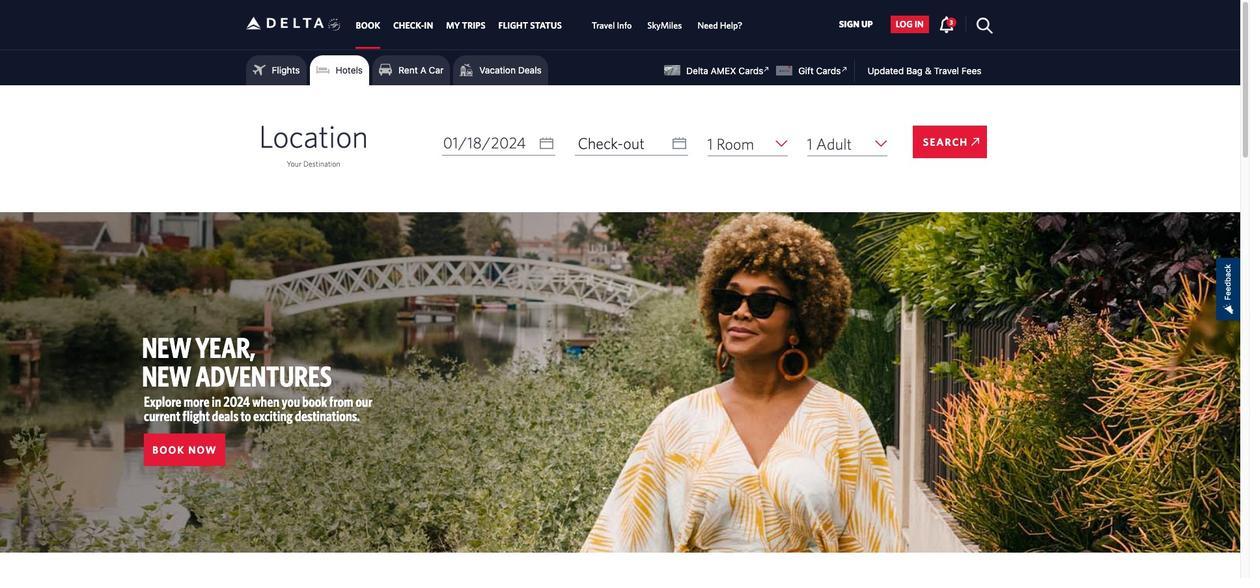 Task type: describe. For each thing, give the bounding box(es) containing it.
location your destination
[[259, 118, 368, 168]]

your
[[287, 159, 301, 168]]

flight
[[183, 408, 210, 424]]

log in button
[[891, 15, 929, 33]]

updated bag & travel fees
[[868, 65, 982, 76]]

book for book now
[[152, 444, 185, 456]]

sign up link
[[834, 15, 878, 33]]

flights
[[272, 64, 300, 76]]

more
[[184, 393, 210, 410]]

help?
[[720, 20, 743, 31]]

delta
[[687, 65, 709, 76]]

deals
[[212, 408, 239, 424]]

&
[[925, 65, 932, 76]]

delta amex cards
[[687, 65, 764, 76]]

delta air lines image
[[246, 3, 324, 44]]

book
[[302, 393, 327, 410]]

to
[[241, 408, 251, 424]]

adventures
[[196, 360, 332, 393]]

travel info link
[[592, 14, 632, 37]]

a
[[420, 64, 426, 76]]

3
[[950, 18, 953, 26]]

need
[[698, 20, 718, 31]]

from
[[329, 393, 353, 410]]

in inside button
[[915, 19, 924, 30]]

2 cards from the left
[[816, 65, 841, 76]]

flight status
[[499, 20, 562, 31]]

skymiles link
[[648, 14, 682, 37]]

info
[[617, 20, 632, 31]]

flight
[[499, 20, 528, 31]]

2024
[[224, 393, 250, 410]]

updated bag & travel fees link
[[855, 65, 982, 76]]

new year, new adventures
[[142, 331, 332, 393]]

need help? link
[[698, 14, 743, 37]]

updated
[[868, 65, 904, 76]]

check-in link
[[393, 14, 433, 37]]

this link opens another site in a new window that may not follow the same accessibility policies as delta air lines. image for delta amex cards
[[761, 63, 773, 76]]

rent a car link
[[379, 61, 444, 80]]

vacation deals
[[479, 64, 542, 76]]

delta amex cards link
[[665, 63, 773, 76]]

flight status link
[[499, 14, 562, 37]]

car
[[429, 64, 444, 76]]

destinations.
[[295, 408, 360, 424]]

book for book
[[356, 20, 380, 31]]

book now
[[152, 444, 217, 456]]

current
[[144, 408, 180, 424]]

1 new from the top
[[142, 331, 191, 364]]

log
[[896, 19, 913, 30]]

our
[[356, 393, 373, 410]]

gift cards link
[[777, 63, 851, 76]]

check-in
[[393, 20, 433, 31]]

fees
[[962, 65, 982, 76]]



Task type: locate. For each thing, give the bounding box(es) containing it.
my trips link
[[446, 14, 486, 37]]

my
[[446, 20, 460, 31]]

rent
[[399, 64, 418, 76]]

travel right &
[[934, 65, 959, 76]]

book
[[356, 20, 380, 31], [152, 444, 185, 456]]

in right the more
[[212, 393, 221, 410]]

vacation deals link
[[460, 61, 542, 80]]

book left now
[[152, 444, 185, 456]]

location
[[259, 118, 368, 154]]

amex
[[711, 65, 736, 76]]

this link opens another site in a new window that may not follow the same accessibility policies as delta air lines. image left gift
[[761, 63, 773, 76]]

status
[[530, 20, 562, 31]]

travel inside tab list
[[592, 20, 615, 31]]

1 horizontal spatial cards
[[816, 65, 841, 76]]

tab list
[[349, 0, 751, 49]]

None date field
[[442, 131, 555, 156], [575, 131, 688, 156], [442, 131, 555, 156], [575, 131, 688, 156]]

0 horizontal spatial book
[[152, 444, 185, 456]]

explore more in 2024 when you book from our current flight deals to exciting destinations.
[[144, 393, 373, 424]]

log in
[[896, 19, 924, 30]]

1 horizontal spatial travel
[[934, 65, 959, 76]]

hotels
[[336, 64, 363, 76]]

now
[[188, 444, 217, 456]]

1 vertical spatial in
[[212, 393, 221, 410]]

this link opens another site in a new window that may not follow the same accessibility policies as delta air lines. image inside delta amex cards link
[[761, 63, 773, 76]]

1 horizontal spatial this link opens another site in a new window that may not follow the same accessibility policies as delta air lines. image
[[838, 63, 851, 76]]

destination
[[303, 159, 340, 168]]

1 cards from the left
[[739, 65, 764, 76]]

gift
[[799, 65, 814, 76]]

travel
[[592, 20, 615, 31], [934, 65, 959, 76]]

in inside the explore more in 2024 when you book from our current flight deals to exciting destinations.
[[212, 393, 221, 410]]

search button
[[913, 126, 987, 158]]

bag
[[907, 65, 923, 76]]

up
[[862, 19, 873, 30]]

need help?
[[698, 20, 743, 31]]

2 new from the top
[[142, 360, 191, 393]]

my trips
[[446, 20, 486, 31]]

skymiles
[[648, 20, 682, 31]]

in right log
[[915, 19, 924, 30]]

check-
[[393, 20, 424, 31]]

hotels link
[[316, 61, 363, 80]]

search
[[923, 136, 969, 148]]

book now link
[[144, 434, 226, 466]]

tab list containing book
[[349, 0, 751, 49]]

cards
[[739, 65, 764, 76], [816, 65, 841, 76]]

3 link
[[939, 15, 957, 32]]

book right skyteam image
[[356, 20, 380, 31]]

rent a car
[[399, 64, 444, 76]]

travel left info at the top
[[592, 20, 615, 31]]

explore
[[144, 393, 182, 410]]

new
[[142, 331, 191, 364], [142, 360, 191, 393]]

skyteam image
[[328, 4, 341, 45]]

book link
[[356, 14, 380, 37]]

this link opens another site in a new window that may not follow the same accessibility policies as delta air lines. image
[[761, 63, 773, 76], [838, 63, 851, 76]]

0 vertical spatial in
[[915, 19, 924, 30]]

1 vertical spatial travel
[[934, 65, 959, 76]]

year,
[[196, 331, 255, 364]]

trips
[[462, 20, 486, 31]]

0 horizontal spatial this link opens another site in a new window that may not follow the same accessibility policies as delta air lines. image
[[761, 63, 773, 76]]

this link opens another site in a new window that may not follow the same accessibility policies as delta air lines. image for gift cards
[[838, 63, 851, 76]]

this link opens another site in a new window that may not follow the same accessibility policies as delta air lines. image right gift
[[838, 63, 851, 76]]

in
[[424, 20, 433, 31]]

0 vertical spatial travel
[[592, 20, 615, 31]]

sign up
[[839, 19, 873, 30]]

1 vertical spatial book
[[152, 444, 185, 456]]

flights link
[[252, 61, 300, 80]]

travel info
[[592, 20, 632, 31]]

0 vertical spatial book
[[356, 20, 380, 31]]

vacation
[[479, 64, 516, 76]]

deals
[[518, 64, 542, 76]]

1 this link opens another site in a new window that may not follow the same accessibility policies as delta air lines. image from the left
[[761, 63, 773, 76]]

cards right gift
[[816, 65, 841, 76]]

you
[[282, 393, 300, 410]]

sign
[[839, 19, 860, 30]]

gift cards
[[799, 65, 841, 76]]

in
[[915, 19, 924, 30], [212, 393, 221, 410]]

this link opens another site in a new window that may not follow the same accessibility policies as delta air lines. image inside the gift cards link
[[838, 63, 851, 76]]

0 horizontal spatial cards
[[739, 65, 764, 76]]

cards right amex
[[739, 65, 764, 76]]

2 this link opens another site in a new window that may not follow the same accessibility policies as delta air lines. image from the left
[[838, 63, 851, 76]]

1 horizontal spatial in
[[915, 19, 924, 30]]

0 horizontal spatial in
[[212, 393, 221, 410]]

exciting
[[253, 408, 293, 424]]

when
[[252, 393, 280, 410]]

1 horizontal spatial book
[[356, 20, 380, 31]]

explore more in 2024 when you book from our current flight deals to exciting destinations. link
[[144, 393, 373, 424]]

book inside tab list
[[356, 20, 380, 31]]

0 horizontal spatial travel
[[592, 20, 615, 31]]



Task type: vqa. For each thing, say whether or not it's contained in the screenshot.
book
yes



